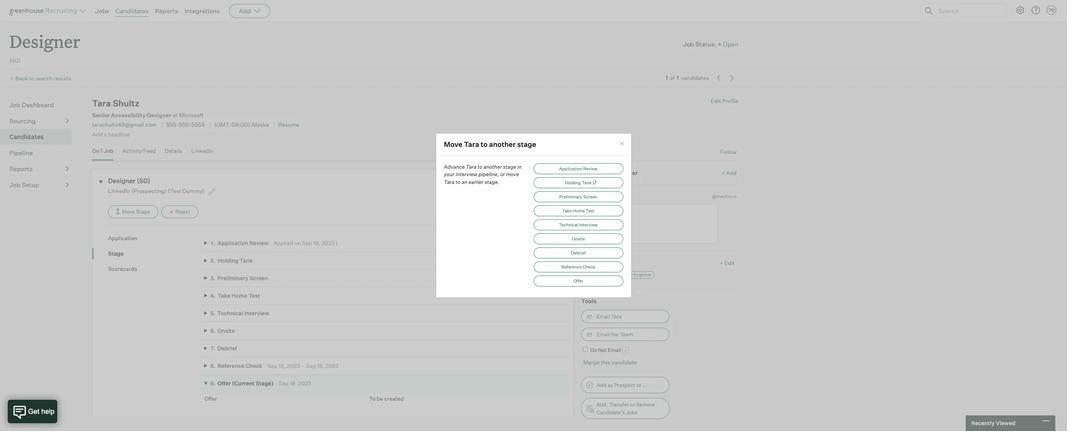 Task type: locate. For each thing, give the bounding box(es) containing it.
jobs
[[95, 7, 109, 15], [626, 409, 638, 415]]

1 vertical spatial screen
[[250, 275, 268, 281]]

move
[[506, 171, 519, 177]]

application down move stage button
[[108, 235, 137, 241]]

designer down candidate
[[586, 272, 604, 278]]

email right not
[[608, 347, 621, 353]]

tara for move
[[464, 140, 479, 149]]

home inside the move tara to another stage dialog
[[573, 208, 585, 214]]

add for add as prospect to ...
[[597, 382, 607, 388]]

review inside the move tara to another stage dialog
[[583, 166, 598, 171]]

0 vertical spatial tank
[[582, 180, 592, 185]]

test inside the move tara to another stage dialog
[[586, 208, 595, 214]]

back
[[15, 75, 28, 81]]

alaska
[[252, 121, 269, 128]]

1 horizontal spatial interview
[[579, 222, 598, 228]]

08:00)
[[232, 121, 250, 128]]

interview
[[579, 222, 598, 228], [244, 310, 269, 316]]

application inside the move tara to another stage dialog
[[559, 166, 582, 171]]

move inside dialog
[[444, 140, 463, 149]]

move inside button
[[122, 209, 135, 215]]

stage.
[[485, 179, 499, 185]]

advance
[[444, 164, 465, 170]]

1 vertical spatial reports
[[9, 165, 33, 173]]

take right 4.
[[218, 292, 230, 299]]

another up pipeline,
[[484, 164, 502, 170]]

sep
[[302, 240, 312, 246], [267, 362, 277, 369], [306, 362, 316, 369], [279, 380, 289, 387]]

1 horizontal spatial review
[[583, 166, 598, 171]]

to be created
[[369, 395, 404, 402]]

1 vertical spatial onsite
[[218, 327, 235, 334]]

(50) up "back"
[[9, 57, 21, 64]]

or left remove
[[630, 401, 635, 408]]

job dashboard
[[9, 101, 54, 109]]

0 vertical spatial reports
[[155, 7, 178, 15]]

tara up senior
[[92, 98, 111, 108]]

candidates link down the sourcing link
[[9, 132, 69, 142]]

(50) up (prospecting)
[[137, 177, 150, 185]]

stage inside advance tara to another stage in your interview pipeline, or move tara to an earlier stage.
[[503, 164, 516, 170]]

interview down the 4. take home test
[[244, 310, 269, 316]]

email inside button
[[597, 313, 610, 319]]

555-
[[166, 121, 179, 128], [179, 121, 191, 128]]

debrief right '7.'
[[218, 345, 237, 352]]

on 1 job link
[[92, 147, 114, 159]]

interview down take home test
[[579, 222, 598, 228]]

0 vertical spatial +
[[722, 169, 725, 176]]

preliminary inside the move tara to another stage dialog
[[560, 194, 583, 199]]

1 horizontal spatial edit
[[725, 259, 735, 266]]

candidates link right jobs 'link'
[[116, 7, 149, 15]]

0 vertical spatial another
[[489, 140, 516, 149]]

linkedin down 5555
[[191, 147, 214, 154]]

add for add
[[239, 7, 251, 15]]

preliminary up take home test
[[560, 194, 583, 199]]

reports link down 'pipeline' link
[[9, 164, 69, 174]]

1 horizontal spatial debrief
[[571, 250, 586, 256]]

sep right stage)
[[279, 380, 289, 387]]

another up move
[[489, 140, 516, 149]]

candidates down sourcing
[[9, 133, 44, 141]]

0 horizontal spatial technical
[[218, 310, 243, 316]]

review up moving to this stage may trigger an action. image
[[583, 166, 598, 171]]

job up sourcing
[[9, 101, 20, 109]]

candidate tags
[[582, 259, 625, 266]]

0 vertical spatial holding
[[565, 180, 581, 185]]

1 horizontal spatial onsite
[[572, 236, 585, 242]]

check up '(current'
[[246, 362, 262, 369]]

tara up the
[[611, 313, 622, 319]]

screen down moving to this stage may trigger an action. element
[[584, 194, 598, 199]]

1 vertical spatial check
[[246, 362, 262, 369]]

1 horizontal spatial reports
[[155, 7, 178, 15]]

take up technical interview
[[562, 208, 572, 214]]

1 horizontal spatial 1
[[666, 75, 668, 81]]

add inside + add link
[[726, 169, 737, 176]]

0 vertical spatial email
[[597, 313, 610, 319]]

0 horizontal spatial reports link
[[9, 164, 69, 174]]

1 horizontal spatial home
[[573, 208, 585, 214]]

stage down (prospecting)
[[136, 209, 150, 215]]

senior
[[92, 112, 110, 119]]

take home test
[[562, 208, 595, 214]]

stage inside button
[[136, 209, 150, 215]]

reference right 8.
[[218, 362, 245, 369]]

0 vertical spatial technical
[[559, 222, 579, 228]]

2023
[[322, 240, 335, 246], [287, 362, 300, 369], [326, 362, 339, 369], [298, 380, 311, 387]]

1 horizontal spatial linkedin
[[191, 147, 214, 154]]

application up '2. holding tank'
[[218, 240, 248, 246]]

6.
[[210, 327, 215, 334]]

onsite down technical interview
[[572, 236, 585, 242]]

1 horizontal spatial test
[[586, 208, 595, 214]]

0 horizontal spatial (50)
[[9, 57, 21, 64]]

back to search results
[[15, 75, 71, 81]]

1 vertical spatial preliminary
[[218, 275, 249, 281]]

preliminary
[[560, 194, 583, 199], [218, 275, 249, 281]]

0 horizontal spatial or
[[500, 171, 505, 177]]

job
[[683, 40, 694, 48], [9, 101, 20, 109], [104, 147, 114, 154], [9, 181, 20, 189]]

job for job status:
[[683, 40, 694, 48]]

candidates right jobs 'link'
[[116, 7, 149, 15]]

reject
[[175, 209, 190, 215]]

1 horizontal spatial reference
[[562, 264, 582, 270]]

to up pipeline,
[[478, 164, 483, 170]]

+ edit link
[[718, 257, 737, 268]]

reports left "integrations" link
[[155, 7, 178, 15]]

0 vertical spatial jobs
[[95, 7, 109, 15]]

add, transfer or remove candidate's jobs button
[[582, 398, 670, 419]]

designer up (prospecting)
[[108, 177, 136, 185]]

555- down microsoft
[[179, 121, 191, 128]]

designer down greenhouse recruiting image
[[9, 30, 80, 53]]

preliminary down '2. holding tank'
[[218, 275, 249, 281]]

reports down pipeline at the left
[[9, 165, 33, 173]]

onsite
[[572, 236, 585, 242], [218, 327, 235, 334]]

1 555- from the left
[[166, 121, 179, 128]]

or inside add, transfer or remove candidate's jobs
[[630, 401, 635, 408]]

candidates
[[681, 75, 709, 81]]

merge this candidate link
[[584, 359, 637, 366]]

to left ...
[[637, 382, 642, 388]]

holding right 2.
[[218, 257, 239, 264]]

1 horizontal spatial a
[[598, 193, 601, 200]]

tank up 3. preliminary screen
[[240, 257, 253, 264]]

555- down 'at'
[[166, 121, 179, 128]]

1 vertical spatial tank
[[240, 257, 253, 264]]

0 vertical spatial or
[[500, 171, 505, 177]]

holding
[[565, 180, 581, 185], [218, 257, 239, 264]]

tara up "interview"
[[466, 164, 477, 170]]

tara inside tara shultz senior accessibility designer at microsoft
[[92, 98, 111, 108]]

technical right the 5.
[[218, 310, 243, 316]]

0 horizontal spatial a
[[104, 131, 107, 138]]

a for add
[[104, 131, 107, 138]]

linkedin down designer (50)
[[108, 188, 130, 194]]

1 horizontal spatial or
[[630, 401, 635, 408]]

application review
[[559, 166, 598, 171]]

move up advance
[[444, 140, 463, 149]]

1 vertical spatial review
[[249, 240, 269, 246]]

1 vertical spatial jobs
[[626, 409, 638, 415]]

tank down "follow-" at the right top of page
[[582, 180, 592, 185]]

job dashboard link
[[9, 100, 69, 110]]

1 horizontal spatial stage
[[136, 209, 150, 215]]

email up the email the team
[[597, 313, 610, 319]]

0 horizontal spatial candidates
[[9, 133, 44, 141]]

0 vertical spatial stage
[[136, 209, 150, 215]]

2023 left |
[[322, 240, 335, 246]]

stage up move
[[503, 164, 516, 170]]

tools
[[582, 298, 597, 304]]

(prospecting)
[[132, 188, 167, 194]]

designer left 'at'
[[147, 112, 171, 119]]

0 horizontal spatial review
[[249, 240, 269, 246]]

screen up the 4. take home test
[[250, 275, 268, 281]]

1 vertical spatial home
[[232, 292, 247, 299]]

designer link down greenhouse recruiting image
[[9, 22, 80, 54]]

pipeline
[[9, 149, 33, 157]]

0 horizontal spatial reports
[[9, 165, 33, 173]]

technical down take home test
[[559, 222, 579, 228]]

2. holding tank
[[210, 257, 253, 264]]

0 horizontal spatial check
[[246, 362, 262, 369]]

0 vertical spatial candidates link
[[116, 7, 149, 15]]

setup
[[22, 181, 39, 189]]

move
[[444, 140, 463, 149], [122, 209, 135, 215]]

check left tags
[[583, 264, 596, 270]]

remove
[[636, 401, 656, 408]]

close image
[[619, 141, 625, 147]]

1 right of
[[677, 75, 679, 81]]

1 horizontal spatial candidates
[[116, 7, 149, 15]]

1 vertical spatial +
[[720, 259, 724, 266]]

2 555- from the left
[[179, 121, 191, 128]]

+ for + edit
[[720, 259, 724, 266]]

reference up tools
[[562, 264, 582, 270]]

merge this candidate
[[584, 359, 637, 366]]

1 vertical spatial candidates
[[9, 133, 44, 141]]

1
[[666, 75, 668, 81], [677, 75, 679, 81], [101, 147, 103, 154]]

offer down reference check
[[574, 278, 584, 284]]

make a note
[[582, 193, 616, 200]]

0 horizontal spatial move
[[122, 209, 135, 215]]

check
[[583, 264, 596, 270], [246, 362, 262, 369]]

add inside add popup button
[[239, 7, 251, 15]]

interview inside the move tara to another stage dialog
[[579, 222, 598, 228]]

Do Not Email checkbox
[[583, 347, 588, 352]]

test
[[586, 208, 595, 214], [249, 292, 260, 299]]

stage
[[517, 140, 536, 149], [503, 164, 516, 170]]

1 horizontal spatial move
[[444, 140, 463, 149]]

0 horizontal spatial interview
[[244, 310, 269, 316]]

2.
[[210, 257, 215, 264]]

1 horizontal spatial tank
[[582, 180, 592, 185]]

1 vertical spatial test
[[249, 292, 260, 299]]

configure image
[[1016, 5, 1025, 15]]

check inside the move tara to another stage dialog
[[583, 264, 596, 270]]

+
[[722, 169, 725, 176], [720, 259, 724, 266]]

0 vertical spatial candidates
[[116, 7, 149, 15]]

status:
[[696, 40, 717, 48]]

8.
[[210, 362, 216, 369]]

0 vertical spatial preliminary
[[560, 194, 583, 199]]

2 horizontal spatial application
[[559, 166, 582, 171]]

email for email the team
[[597, 331, 610, 337]]

email left the
[[597, 331, 610, 337]]

review left 'applied' in the left of the page
[[249, 240, 269, 246]]

designer inside tara shultz senior accessibility designer at microsoft
[[147, 112, 171, 119]]

offer right 9.
[[218, 380, 231, 387]]

linkedin
[[191, 147, 214, 154], [108, 188, 130, 194]]

1 horizontal spatial technical
[[559, 222, 579, 228]]

designer for the rightmost designer link
[[586, 272, 604, 278]]

4.
[[210, 292, 216, 299]]

debrief
[[571, 250, 586, 256], [218, 345, 237, 352]]

designer link
[[9, 22, 80, 54], [584, 271, 607, 279]]

designer for the leftmost designer link
[[9, 30, 80, 53]]

job left 'status:'
[[683, 40, 694, 48]]

tarashultz49@gmail.com
[[92, 121, 157, 128]]

a left note
[[598, 193, 601, 200]]

1 vertical spatial designer link
[[584, 271, 607, 279]]

frontend engineer link
[[612, 271, 655, 279]]

move down (prospecting)
[[122, 209, 135, 215]]

job for job dashboard
[[9, 101, 20, 109]]

1 horizontal spatial offer
[[218, 380, 231, 387]]

Search text field
[[937, 5, 1000, 17]]

move tara to another stage dialog
[[436, 133, 632, 298]]

1 horizontal spatial screen
[[584, 194, 598, 199]]

candidates link
[[116, 7, 149, 15], [9, 132, 69, 142]]

1 horizontal spatial candidates link
[[116, 7, 149, 15]]

pipeline,
[[479, 171, 499, 177]]

test up 5. technical interview
[[249, 292, 260, 299]]

1 right 'on'
[[101, 147, 103, 154]]

reference
[[562, 264, 582, 270], [218, 362, 245, 369]]

debrief up reference check
[[571, 250, 586, 256]]

designer
[[9, 30, 80, 53], [147, 112, 171, 119], [108, 177, 136, 185], [586, 272, 604, 278]]

0 horizontal spatial edit
[[711, 98, 721, 104]]

1 vertical spatial move
[[122, 209, 135, 215]]

to inside button
[[637, 382, 642, 388]]

@mentions
[[712, 193, 737, 199]]

|
[[336, 240, 338, 246]]

0 horizontal spatial application
[[108, 235, 137, 241]]

1 vertical spatial candidates link
[[9, 132, 69, 142]]

0 horizontal spatial screen
[[250, 275, 268, 281]]

at
[[173, 112, 178, 119]]

None text field
[[582, 204, 718, 243]]

0 vertical spatial check
[[583, 264, 596, 270]]

0 vertical spatial take
[[562, 208, 572, 214]]

job setup
[[9, 181, 39, 189]]

another for advance tara to another stage in your interview pipeline, or move tara to an earlier stage.
[[484, 164, 502, 170]]

email inside button
[[597, 331, 610, 337]]

0 horizontal spatial reference
[[218, 362, 245, 369]]

jobs inside add, transfer or remove candidate's jobs
[[626, 409, 638, 415]]

0 vertical spatial debrief
[[571, 250, 586, 256]]

tara inside button
[[611, 313, 622, 319]]

of
[[670, 75, 675, 81]]

stage up scorecards in the bottom of the page
[[108, 250, 124, 257]]

tara up advance
[[464, 140, 479, 149]]

0 horizontal spatial home
[[232, 292, 247, 299]]

1 left of
[[666, 75, 668, 81]]

stage for advance tara to another stage in your interview pipeline, or move tara to an earlier stage.
[[503, 164, 516, 170]]

stage link
[[108, 250, 200, 257]]

a left headline
[[104, 131, 107, 138]]

1 horizontal spatial preliminary
[[560, 194, 583, 199]]

0 vertical spatial designer link
[[9, 22, 80, 54]]

job right 'on'
[[104, 147, 114, 154]]

0 horizontal spatial stage
[[108, 250, 124, 257]]

application up holding tank
[[559, 166, 582, 171]]

1 vertical spatial another
[[484, 164, 502, 170]]

0 vertical spatial move
[[444, 140, 463, 149]]

1 vertical spatial email
[[597, 331, 610, 337]]

to right "back"
[[29, 75, 34, 81]]

1 horizontal spatial jobs
[[626, 409, 638, 415]]

a for make
[[598, 193, 601, 200]]

0 vertical spatial onsite
[[572, 236, 585, 242]]

0 vertical spatial reports link
[[155, 7, 178, 15]]

onsite right '6.' at the bottom left of page
[[218, 327, 235, 334]]

job left 'setup'
[[9, 181, 20, 189]]

do
[[591, 347, 597, 353]]

1 vertical spatial reference
[[218, 362, 245, 369]]

offer down 9.
[[204, 395, 217, 402]]

tank inside the move tara to another stage dialog
[[582, 180, 592, 185]]

18,
[[313, 240, 320, 246], [279, 362, 286, 369], [317, 362, 324, 369], [290, 380, 297, 387]]

to up advance tara to another stage in your interview pipeline, or move tara to an earlier stage.
[[481, 140, 488, 149]]

1 horizontal spatial (50)
[[137, 177, 150, 185]]

2 horizontal spatial offer
[[574, 278, 584, 284]]

or left move
[[500, 171, 505, 177]]

sep 18, 2023
[[279, 380, 311, 387]]

another inside advance tara to another stage in your interview pipeline, or move tara to an earlier stage.
[[484, 164, 502, 170]]

1 horizontal spatial stage
[[517, 140, 536, 149]]

add inside add as prospect to ... button
[[597, 382, 607, 388]]

1 vertical spatial take
[[218, 292, 230, 299]]

designer link down candidate
[[584, 271, 607, 279]]

screen
[[584, 194, 598, 199], [250, 275, 268, 281]]

2 vertical spatial offer
[[204, 395, 217, 402]]

add
[[239, 7, 251, 15], [92, 131, 103, 138], [726, 169, 737, 176], [597, 382, 607, 388]]

1 vertical spatial linkedin
[[108, 188, 130, 194]]

pipeline link
[[9, 148, 69, 158]]

home up technical interview
[[573, 208, 585, 214]]

reports link left "integrations" link
[[155, 7, 178, 15]]

offer
[[574, 278, 584, 284], [218, 380, 231, 387], [204, 395, 217, 402]]

home down 3. preliminary screen
[[232, 292, 247, 299]]

add a headline
[[92, 131, 130, 138]]

0 vertical spatial stage
[[517, 140, 536, 149]]

team
[[620, 331, 633, 337]]

moving to this stage may trigger an action. image
[[592, 180, 598, 185]]

moving to this stage may trigger an action. element
[[592, 180, 598, 187]]

holding down the application review
[[565, 180, 581, 185]]

stage up "in"
[[517, 140, 536, 149]]

email the team
[[597, 331, 633, 337]]

test down make
[[586, 208, 595, 214]]

1 horizontal spatial take
[[562, 208, 572, 214]]



Task type: describe. For each thing, give the bounding box(es) containing it.
back to search results link
[[15, 75, 71, 81]]

tara down your
[[444, 179, 455, 185]]

offer inside the move tara to another stage dialog
[[574, 278, 584, 284]]

take inside the move tara to another stage dialog
[[562, 208, 572, 214]]

application link
[[108, 234, 200, 242]]

td button
[[1046, 4, 1058, 16]]

0 horizontal spatial designer link
[[9, 22, 80, 54]]

0 horizontal spatial offer
[[204, 395, 217, 402]]

9. offer (current stage)
[[210, 380, 274, 387]]

+ edit
[[720, 259, 735, 266]]

2 horizontal spatial 1
[[677, 75, 679, 81]]

move stage
[[122, 209, 150, 215]]

0 horizontal spatial 1
[[101, 147, 103, 154]]

applied
[[274, 240, 293, 246]]

viewed
[[996, 420, 1016, 427]]

add, transfer or remove candidate's jobs
[[597, 401, 656, 415]]

add,
[[597, 401, 608, 408]]

1.
[[211, 240, 215, 246]]

candidate
[[612, 359, 637, 366]]

0 horizontal spatial tank
[[240, 257, 253, 264]]

1 vertical spatial reports link
[[9, 164, 69, 174]]

1. application review applied on  sep 18, 2023 |
[[211, 240, 338, 246]]

frontend engineer
[[615, 272, 652, 278]]

edit profile link
[[711, 98, 739, 104]]

dummy)
[[182, 188, 205, 194]]

interview
[[456, 171, 478, 177]]

scorecards
[[108, 265, 137, 272]]

integrations
[[185, 7, 220, 15]]

tags
[[612, 259, 625, 266]]

feed
[[143, 147, 156, 154]]

do not email
[[591, 347, 621, 353]]

email tara button
[[582, 310, 670, 323]]

transfer
[[609, 401, 629, 408]]

designer for designer (50)
[[108, 177, 136, 185]]

0 horizontal spatial test
[[249, 292, 260, 299]]

18, right –
[[317, 362, 324, 369]]

2023 down –
[[298, 380, 311, 387]]

not
[[598, 347, 607, 353]]

add for add a headline
[[92, 131, 103, 138]]

0 horizontal spatial holding
[[218, 257, 239, 264]]

scorecards link
[[108, 265, 200, 273]]

technical inside the move tara to another stage dialog
[[559, 222, 579, 228]]

(gmt-08:00) alaska
[[214, 121, 269, 128]]

2023 right –
[[326, 362, 339, 369]]

3.
[[210, 275, 215, 281]]

2 vertical spatial email
[[608, 347, 621, 353]]

on
[[295, 240, 301, 246]]

18, right on
[[313, 240, 320, 246]]

application for application
[[108, 235, 137, 241]]

be
[[377, 395, 383, 402]]

1 of 1 candidates
[[666, 75, 709, 81]]

+ add link
[[722, 169, 737, 177]]

designer (50)
[[108, 177, 150, 185]]

linkedin for linkedin (prospecting) (test dummy)
[[108, 188, 130, 194]]

move for move stage
[[122, 209, 135, 215]]

1 vertical spatial interview
[[244, 310, 269, 316]]

open
[[723, 40, 739, 48]]

move stage button
[[108, 205, 158, 218]]

0 horizontal spatial candidates link
[[9, 132, 69, 142]]

screen inside the move tara to another stage dialog
[[584, 194, 598, 199]]

greenhouse recruiting image
[[9, 6, 80, 16]]

+ for + add
[[722, 169, 725, 176]]

7. debrief
[[211, 345, 237, 352]]

move for move tara to another stage
[[444, 140, 463, 149]]

6. onsite
[[210, 327, 235, 334]]

email tara
[[597, 313, 622, 319]]

linkedin link
[[191, 147, 214, 159]]

0 horizontal spatial jobs
[[95, 7, 109, 15]]

this
[[601, 359, 611, 366]]

debrief inside the move tara to another stage dialog
[[571, 250, 586, 256]]

linkedin (prospecting) (test dummy)
[[108, 188, 206, 194]]

search
[[35, 75, 53, 81]]

technical interview
[[559, 222, 598, 228]]

3. preliminary screen
[[210, 275, 268, 281]]

email the team button
[[582, 328, 670, 341]]

in
[[518, 164, 522, 170]]

sep right on
[[302, 240, 312, 246]]

holding inside the move tara to another stage dialog
[[565, 180, 581, 185]]

stage for move tara to another stage
[[517, 140, 536, 149]]

1 horizontal spatial designer link
[[584, 271, 607, 279]]

1 horizontal spatial reports link
[[155, 7, 178, 15]]

linkedin for "linkedin" link
[[191, 147, 214, 154]]

dashboard
[[22, 101, 54, 109]]

tara for email
[[611, 313, 622, 319]]

18, left –
[[279, 362, 286, 369]]

integrations link
[[185, 7, 220, 15]]

recently viewed
[[972, 420, 1016, 427]]

created
[[384, 395, 404, 402]]

to left an
[[456, 179, 461, 185]]

or inside advance tara to another stage in your interview pipeline, or move tara to an earlier stage.
[[500, 171, 505, 177]]

advance tara to another stage in your interview pipeline, or move tara to an earlier stage.
[[444, 164, 522, 185]]

sep up stage)
[[267, 362, 277, 369]]

resume
[[278, 121, 299, 128]]

0 horizontal spatial debrief
[[218, 345, 237, 352]]

follow link
[[721, 148, 737, 156]]

td
[[1049, 7, 1055, 13]]

follow-
[[582, 169, 603, 176]]

(current
[[232, 380, 255, 387]]

reject button
[[161, 205, 199, 218]]

application for application review
[[559, 166, 582, 171]]

headline
[[108, 131, 130, 138]]

td button
[[1047, 5, 1057, 15]]

18, down 8. reference check sep 18, 2023 – sep 18, 2023
[[290, 380, 297, 387]]

tara for advance
[[466, 164, 477, 170]]

onsite inside the move tara to another stage dialog
[[572, 236, 585, 242]]

0 vertical spatial (50)
[[9, 57, 21, 64]]

0 horizontal spatial preliminary
[[218, 275, 249, 281]]

1 vertical spatial technical
[[218, 310, 243, 316]]

candidate's
[[597, 409, 625, 415]]

0 vertical spatial edit
[[711, 98, 721, 104]]

up
[[603, 169, 610, 176]]

microsoft
[[179, 112, 204, 119]]

an
[[462, 179, 468, 185]]

reference check
[[562, 264, 596, 270]]

another for move tara to another stage
[[489, 140, 516, 149]]

on 1 job
[[92, 147, 114, 154]]

0 horizontal spatial onsite
[[218, 327, 235, 334]]

add as prospect to ...
[[597, 382, 647, 388]]

profile
[[723, 98, 739, 104]]

2023 left –
[[287, 362, 300, 369]]

accessibility
[[111, 112, 146, 119]]

earlier
[[469, 179, 484, 185]]

1 horizontal spatial application
[[218, 240, 248, 246]]

reference inside the move tara to another stage dialog
[[562, 264, 582, 270]]

4. take home test
[[210, 292, 260, 299]]

candidate
[[582, 259, 610, 266]]

...
[[643, 382, 647, 388]]

sourcing
[[9, 117, 36, 125]]

job for job setup
[[9, 181, 20, 189]]

details
[[165, 147, 183, 154]]

as
[[608, 382, 613, 388]]

sep right –
[[306, 362, 316, 369]]

move tara to another stage
[[444, 140, 536, 149]]

email for email tara
[[597, 313, 610, 319]]

@mentions link
[[712, 193, 737, 200]]

0 horizontal spatial take
[[218, 292, 230, 299]]

1 vertical spatial offer
[[218, 380, 231, 387]]

preliminary screen
[[560, 194, 598, 199]]

make
[[582, 193, 597, 200]]



Task type: vqa. For each thing, say whether or not it's contained in the screenshot.


